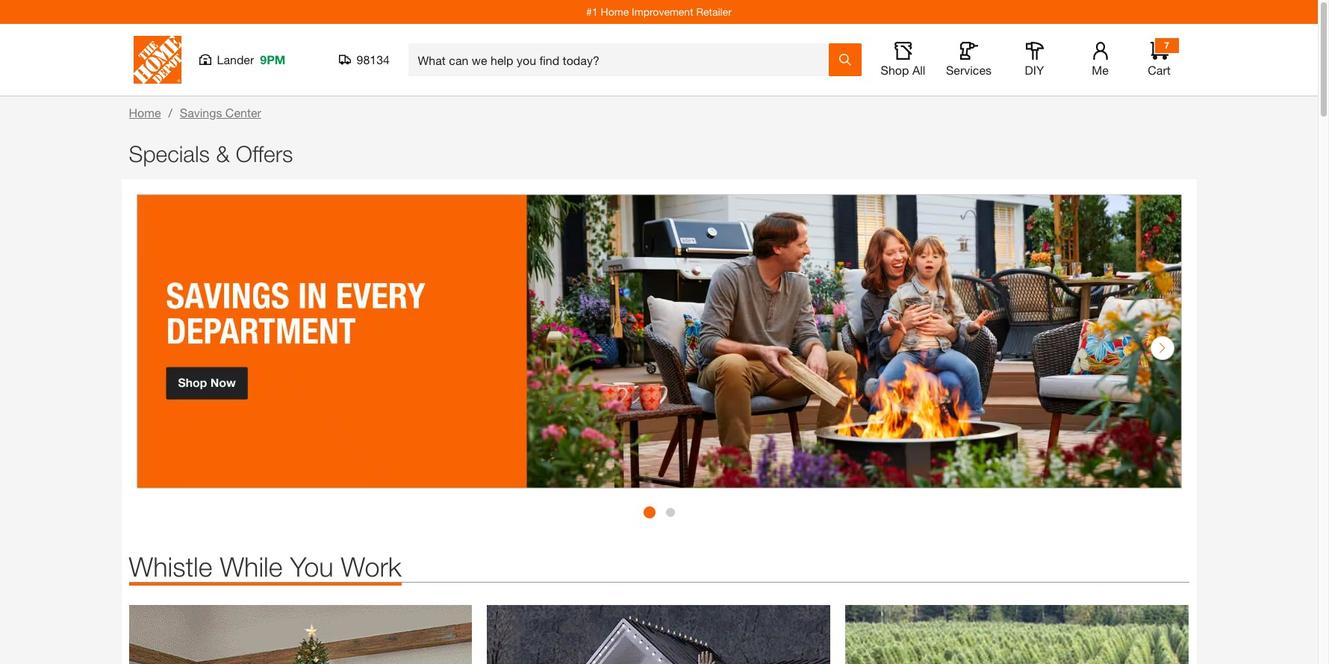 Task type: describe. For each thing, give the bounding box(es) containing it.
the home depot logo image
[[133, 36, 181, 84]]

3  image from the left
[[846, 605, 1189, 664]]

retailer
[[696, 5, 732, 18]]

shop
[[881, 63, 909, 77]]

lander 9pm
[[217, 52, 286, 66]]

shop all
[[881, 63, 926, 77]]

improvement
[[632, 5, 694, 18]]

1 vertical spatial home
[[129, 105, 161, 120]]

98134 button
[[339, 52, 390, 67]]

savings center link
[[180, 105, 261, 120]]

#1
[[586, 5, 598, 18]]

lander
[[217, 52, 254, 66]]

diy button
[[1011, 42, 1059, 78]]

home link
[[129, 105, 161, 120]]

savings in every department image
[[136, 194, 1182, 489]]

offers
[[236, 140, 293, 167]]

2  image from the left
[[487, 605, 831, 664]]

center
[[225, 105, 261, 120]]

#1 home improvement retailer
[[586, 5, 732, 18]]

7
[[1165, 40, 1170, 51]]

services
[[946, 63, 992, 77]]

&
[[216, 140, 230, 167]]

you
[[290, 551, 334, 583]]



Task type: vqa. For each thing, say whether or not it's contained in the screenshot.
the elegant
no



Task type: locate. For each thing, give the bounding box(es) containing it.
1  image from the left
[[129, 605, 472, 664]]

specials
[[129, 140, 210, 167]]

9pm
[[260, 52, 286, 66]]

whistle
[[129, 551, 212, 583]]

all
[[913, 63, 926, 77]]

1 horizontal spatial home
[[601, 5, 629, 18]]

specials & offers
[[129, 140, 293, 167]]

shop all button
[[880, 42, 927, 78]]

What can we help you find today? search field
[[418, 44, 828, 75]]

while
[[220, 551, 283, 583]]

home up specials
[[129, 105, 161, 120]]

whistle while you work
[[129, 551, 402, 583]]

0 horizontal spatial  image
[[129, 605, 472, 664]]

diy
[[1025, 63, 1045, 77]]

services button
[[945, 42, 993, 78]]

home
[[601, 5, 629, 18], [129, 105, 161, 120]]

home right #1
[[601, 5, 629, 18]]

1 horizontal spatial  image
[[487, 605, 831, 664]]

cart
[[1148, 63, 1171, 77]]

2 horizontal spatial  image
[[846, 605, 1189, 664]]

me
[[1092, 63, 1109, 77]]

cart 7
[[1148, 40, 1171, 77]]

98134
[[357, 52, 390, 66]]

savings
[[180, 105, 222, 120]]

0 horizontal spatial home
[[129, 105, 161, 120]]

work
[[341, 551, 402, 583]]

 image
[[129, 605, 472, 664], [487, 605, 831, 664], [846, 605, 1189, 664]]

me button
[[1077, 42, 1125, 78]]

savings center
[[180, 105, 261, 120]]

0 vertical spatial home
[[601, 5, 629, 18]]



